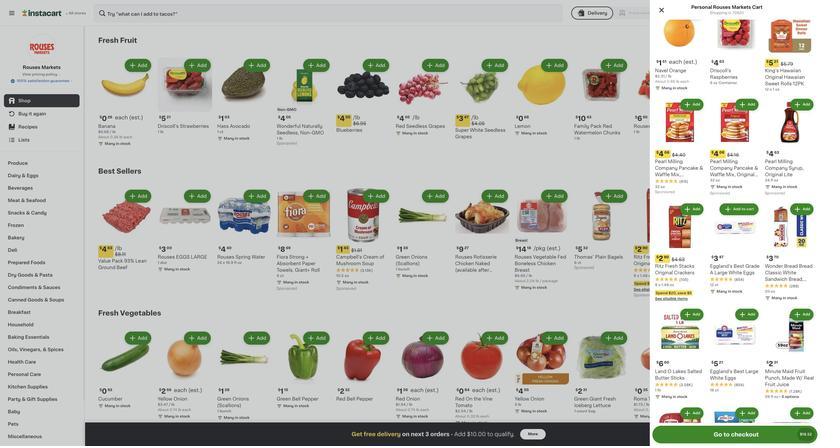 Task type: locate. For each thing, give the bounding box(es) containing it.
on
[[466, 397, 473, 402]]

70820 inside popup button
[[681, 10, 697, 15]]

$20, down ritz fresh stacks original crackers at the right of the page
[[647, 282, 655, 286]]

seafood
[[26, 198, 46, 203]]

pack down 43 at the right
[[590, 124, 602, 129]]

product group containing 14
[[515, 189, 569, 292]]

/lb
[[353, 115, 360, 120], [413, 115, 420, 120], [471, 115, 478, 120], [115, 246, 122, 251]]

31 up minute
[[774, 361, 778, 365]]

(105) down the $ 2 90 $4.63 ritz fresh stacks original crackers on the right of page
[[679, 278, 688, 282]]

all for 5
[[744, 169, 749, 174]]

$ 9 27
[[457, 246, 469, 253]]

red on the vine tomato $2.54 / lb about 0.33 lb each
[[455, 397, 492, 419]]

0 vertical spatial ritz
[[634, 255, 643, 260]]

vegetables
[[120, 310, 161, 317]]

1 horizontal spatial •
[[779, 395, 781, 399]]

2 item carousel region from the top
[[98, 165, 807, 302]]

red down the $ 0 84
[[455, 397, 465, 402]]

0 horizontal spatial delivery
[[588, 11, 607, 15]]

0 vertical spatial $ 2 31
[[766, 361, 778, 368]]

0.74 inside yellow onion $3.47 / lb about 0.74 lb each
[[170, 408, 177, 412]]

pancake for $4.40
[[679, 166, 698, 171]]

each up the
[[472, 388, 485, 393]]

1 all from the top
[[744, 38, 749, 43]]

each (est.) inside $0.35 each (estimated) element
[[650, 388, 679, 393]]

dry
[[8, 273, 16, 278]]

$0.84 each (estimated) element
[[455, 387, 509, 396]]

each down $2.56 each (estimated) element
[[182, 408, 191, 412]]

1 vertical spatial items
[[677, 297, 688, 301]]

pepper for 2
[[356, 397, 373, 402]]

59 fl oz • 5 options
[[765, 395, 799, 399]]

2 vertical spatial all
[[744, 311, 749, 316]]

eggs up $5.79 'element'
[[725, 376, 736, 381]]

84
[[465, 388, 470, 392]]

& down $4.06 original price: $4.40 element
[[699, 166, 703, 171]]

rouses inside rouses la strawberries 1 lb
[[634, 124, 651, 129]]

05 down non-gmo
[[286, 115, 291, 119]]

item carousel region
[[98, 34, 807, 160], [98, 165, 807, 302], [98, 307, 807, 433]]

item carousel region containing fresh fruit
[[98, 34, 807, 160]]

chicken up '(available'
[[455, 261, 474, 266]]

1 horizontal spatial eligible
[[663, 297, 677, 301]]

frozen
[[8, 223, 24, 228]]

syrup,
[[789, 166, 804, 171]]

12
[[765, 88, 769, 91], [753, 274, 757, 278], [710, 284, 714, 287]]

1 $ 4 06 from the left
[[656, 151, 669, 157]]

1 pepper from the left
[[302, 397, 318, 402]]

$6.95 inside $ 4 05 /lb $6.95 blueberries
[[353, 122, 366, 126]]

non-
[[277, 108, 287, 112], [300, 131, 312, 135]]

health care link
[[4, 356, 80, 369]]

pepper for 1
[[302, 397, 318, 402]]

0 vertical spatial 18
[[527, 246, 531, 250]]

2 (854) from the top
[[734, 384, 744, 387]]

stacks inside ritz fresh stacks original crackers
[[658, 255, 673, 260]]

$ 4 05
[[278, 115, 291, 122], [397, 115, 410, 122], [516, 388, 529, 395]]

bag down $5.79 'element'
[[701, 403, 708, 407]]

47 inside $ 3 47
[[719, 256, 724, 259]]

0.74 for 1
[[408, 408, 415, 412]]

3 for $ 3 00
[[161, 246, 166, 253]]

$4.63
[[650, 248, 663, 253], [672, 258, 685, 262]]

1 horizontal spatial chicken
[[537, 261, 556, 266]]

party & gift supplies
[[8, 397, 57, 402]]

3 up qualify.
[[515, 403, 517, 407]]

$20, down the $ 2 90 $4.63 ritz fresh stacks original crackers on the right of page
[[669, 291, 677, 295]]

fruit inside main content
[[120, 37, 137, 44]]

0 vertical spatial 8 x 1.48 oz
[[634, 274, 653, 278]]

& inside pearl milling company pancake & waffle mix, buttermilk complete
[[699, 166, 703, 171]]

0 for banana
[[102, 115, 107, 122]]

each right 26
[[115, 115, 128, 120]]

1 (854) from the top
[[734, 278, 744, 282]]

company inside pearl milling company pancake & waffle mix, original complete
[[710, 166, 733, 171]]

$5.21 original price: $5.79 element
[[765, 59, 815, 67]]

$ 4 05 up yellow onion 3 lb
[[516, 388, 529, 395]]

3 for $ 3 70
[[769, 255, 773, 262]]

1 eggland's from the top
[[710, 264, 733, 269]]

mix, for original
[[726, 173, 736, 177]]

3 milling from the left
[[778, 159, 793, 164]]

rouses inside rouses spring water 24 x 16.9 fl oz
[[217, 255, 234, 260]]

$ inside $ 6 60
[[656, 361, 659, 365]]

$3.47 per pound original price: $4.05 element
[[455, 114, 509, 127]]

$ 4 06 for $4.16
[[711, 151, 724, 157]]

1 horizontal spatial large
[[745, 370, 758, 374]]

0 horizontal spatial dairy
[[8, 174, 21, 178]]

about left "2.04"
[[515, 279, 526, 283]]

driscoll's
[[710, 68, 731, 73], [158, 124, 179, 129]]

0 vertical spatial bunch
[[398, 268, 410, 271]]

$2.56 each (estimated) element
[[158, 387, 212, 396]]

3 all from the top
[[744, 311, 749, 316]]

1 horizontal spatial 18
[[710, 389, 714, 393]]

/lb for $ 4 63 /lb $8.11 value pack 93% lean ground beef
[[115, 246, 122, 251]]

0 left 84
[[459, 388, 464, 395]]

sponsored badge image for pearl milling company pancake & waffle mix, buttermilk complete
[[655, 190, 675, 194]]

prepared
[[8, 261, 30, 265]]

(est.) inside $0.26 each (estimated) element
[[129, 115, 143, 120]]

(est.) inside $2.56 each (estimated) element
[[188, 388, 202, 393]]

onion for 1
[[406, 397, 420, 402]]

to for add
[[742, 208, 746, 211]]

seedless inside $ 3 47 /lb $4.05 super white seedless grapes
[[485, 128, 506, 133]]

milling inside pearl milling company pancake & waffle mix, original complete
[[723, 159, 738, 164]]

pack inside $ 4 63 /lb $8.11 value pack 93% lean ground beef
[[112, 259, 123, 264]]

breast down boneless
[[515, 268, 530, 273]]

1 vertical spatial tomato
[[455, 403, 472, 408]]

9 inside $ 9 seedless watermelon
[[756, 115, 761, 122]]

2 20 from the top
[[765, 290, 771, 295]]

complete
[[680, 179, 703, 184], [710, 179, 733, 184]]

waffle for pearl milling company pancake & waffle mix, original complete
[[710, 173, 725, 177]]

1 item carousel region from the top
[[98, 34, 807, 160]]

None search field
[[94, 4, 563, 22]]

to inside get free delivery on next 3 orders • add $10.00 to qualify.
[[487, 432, 493, 437]]

red for red bell pepper
[[336, 397, 346, 402]]

3 pearl from the left
[[765, 159, 777, 164]]

2 company from the left
[[710, 166, 733, 171]]

fiora strong + absorbent paper towels, giant+ roll 6 ct
[[277, 255, 320, 278]]

personal
[[691, 5, 712, 9], [8, 373, 29, 377]]

0 horizontal spatial yellow
[[158, 397, 172, 402]]

1 vertical spatial 9
[[459, 246, 464, 253]]

item carousel region containing best sellers
[[98, 165, 807, 302]]

fruit
[[120, 37, 137, 44], [795, 370, 805, 374], [765, 383, 775, 387]]

2 waffle from the left
[[710, 173, 725, 177]]

2 horizontal spatial 12
[[765, 88, 769, 91]]

1 bell from the left
[[292, 397, 301, 402]]

1 horizontal spatial 90
[[664, 256, 669, 259]]

$4.63 inside main content
[[650, 248, 663, 253]]

many
[[662, 86, 672, 90], [402, 132, 413, 135], [521, 132, 532, 135], [224, 137, 234, 140], [105, 142, 115, 146], [700, 142, 710, 146], [717, 185, 727, 189], [772, 185, 782, 189], [164, 268, 175, 271], [402, 274, 413, 278], [283, 281, 294, 284], [343, 281, 353, 284], [521, 286, 532, 290], [717, 290, 727, 294], [772, 297, 782, 300], [662, 395, 672, 399], [105, 404, 115, 408], [283, 404, 294, 408], [521, 410, 532, 413], [164, 415, 175, 419], [402, 415, 413, 419], [640, 415, 651, 419], [224, 416, 234, 420], [462, 421, 472, 425]]

ritz inside ritz fresh stacks original crackers
[[634, 255, 643, 260]]

0 horizontal spatial 70820
[[681, 10, 697, 15]]

bag inside 'button'
[[701, 403, 708, 407]]

0 horizontal spatial 8
[[280, 246, 285, 253]]

each down orange
[[680, 80, 689, 83]]

$ inside $ 0 35
[[635, 388, 637, 392]]

$0.35 each (estimated) element
[[634, 387, 688, 396]]

main content
[[85, 26, 820, 447]]

grapes inside $ 3 47 /lb $4.05 super white seedless grapes
[[455, 135, 472, 139]]

0 horizontal spatial 31
[[583, 388, 587, 392]]

$ 4 05 up 'red seedless grapes'
[[397, 115, 410, 122]]

to inside button
[[742, 208, 746, 211]]

care down health care link
[[30, 373, 41, 377]]

milling for $4.16
[[723, 159, 738, 164]]

ct down hass
[[220, 130, 223, 134]]

maid
[[782, 370, 794, 374]]

sauces
[[43, 285, 60, 290]]

10 down tomatoes
[[753, 416, 757, 420]]

1 06 from the left
[[664, 151, 669, 155]]

3 for $ 3 47
[[714, 255, 718, 262]]

more button
[[520, 430, 546, 440]]

ct down towels,
[[280, 274, 284, 278]]

baby
[[8, 410, 20, 414]]

3 left milk, at the bottom right of page
[[714, 255, 718, 262]]

soup
[[362, 261, 374, 266]]

(est.) for $ 0 26
[[129, 115, 143, 120]]

$ inside the $ 0 84
[[457, 388, 459, 392]]

1 pearl from the left
[[655, 159, 667, 164]]

1 vertical spatial 31
[[583, 388, 587, 392]]

mix,
[[671, 173, 681, 177], [726, 173, 736, 177]]

$5.79
[[781, 62, 793, 66], [768, 248, 781, 253]]

red up chunks
[[603, 124, 612, 129]]

ritz inside the $ 2 90 $4.63 ritz fresh stacks original crackers
[[655, 264, 664, 269]]

1 0.74 from the left
[[170, 408, 177, 412]]

each up orange
[[669, 59, 682, 64]]

personal care
[[8, 373, 41, 377]]

1 strawberries from the left
[[180, 124, 209, 129]]

thomas' plain bagels 6 ct
[[574, 255, 623, 265]]

3 left 70
[[769, 255, 773, 262]]

0 vertical spatial view all (40+)
[[731, 38, 763, 43]]

1 horizontal spatial bunch
[[398, 268, 410, 271]]

$3.47 down honeycrisp on the right top of the page
[[693, 130, 703, 134]]

& left candy
[[26, 211, 30, 215]]

$5.79 element
[[693, 387, 747, 396]]

sweet down $5.21 original price: $5.79 element
[[765, 82, 779, 86]]

service type group
[[571, 7, 663, 20]]

(40+) for 2
[[750, 311, 763, 316]]

4 up pearl milling company syrup, original lite 24 fl oz
[[769, 151, 774, 157]]

$14.18 per package (estimated) element
[[515, 245, 569, 254]]

d
[[712, 261, 715, 266]]

$3.47 down $ 2 56
[[158, 403, 168, 407]]

1 inside green giant fresh iceberg lettuce 1 count bag
[[574, 410, 576, 413]]

naked
[[475, 261, 490, 266]]

non- up wonderful at the left of page
[[277, 108, 287, 112]]

eligible inside main content
[[642, 288, 655, 292]]

1 vertical spatial $ 5 21
[[159, 115, 171, 122]]

avocado
[[230, 124, 250, 129]]

1 milling from the left
[[668, 159, 683, 164]]

2 pepper from the left
[[356, 397, 373, 402]]

2 milling from the left
[[723, 159, 738, 164]]

1 vertical spatial non-
[[300, 131, 312, 135]]

(est.) up orange
[[683, 59, 697, 64]]

fresh inside the $ 2 90 $4.63 ritz fresh stacks original crackers
[[665, 264, 678, 269]]

each (est.) up vine
[[472, 388, 500, 393]]

best for 5
[[734, 370, 744, 374]]

waffle up buttermilk
[[655, 173, 670, 177]]

2
[[697, 115, 701, 122], [637, 246, 642, 253], [659, 255, 663, 262], [769, 361, 773, 368], [161, 388, 166, 395], [340, 388, 344, 395], [578, 388, 582, 395]]

18
[[527, 246, 531, 250], [710, 389, 714, 393]]

(854) down eggland's best large white eggs
[[734, 384, 744, 387]]

0 horizontal spatial bread
[[784, 264, 798, 269]]

pancake for $4.16
[[734, 166, 753, 171]]

0.74 down $ 2 56
[[170, 408, 177, 412]]

0 horizontal spatial pancake
[[679, 166, 698, 171]]

6 inside fiora strong + absorbent paper towels, giant+ roll 6 ct
[[277, 274, 279, 278]]

goods
[[18, 273, 33, 278], [28, 298, 43, 302]]

12pk
[[793, 82, 804, 86], [781, 268, 792, 273]]

06 for $4.40
[[664, 151, 669, 155]]

original up classic
[[753, 261, 771, 266]]

milling for $4.40
[[668, 159, 683, 164]]

& up beverages
[[22, 174, 26, 178]]

large inside eggland's best grade a large white eggs
[[714, 271, 727, 275]]

eggland's best large white eggs
[[710, 370, 758, 381]]

0 horizontal spatial $4.63
[[650, 248, 663, 253]]

1 vertical spatial dairy
[[693, 255, 705, 260]]

2 vertical spatial eggs
[[725, 376, 736, 381]]

1 horizontal spatial seedless
[[485, 128, 506, 133]]

56
[[167, 388, 171, 392]]

strawberries left hass
[[180, 124, 209, 129]]

1 onion from the left
[[173, 397, 187, 402]]

count
[[577, 410, 587, 413]]

each inside honeycrisp apple $3.47 / lb about 0.79 lb each
[[718, 135, 727, 139]]

8 for bottom $2.90 original price: $4.63 element
[[655, 284, 658, 287]]

markets
[[732, 5, 751, 9], [41, 65, 61, 70]]

1 view all (40+) from the top
[[731, 38, 763, 43]]

1 vertical spatial 47
[[719, 256, 724, 259]]

company inside pearl milling company pancake & waffle mix, buttermilk complete
[[655, 166, 678, 171]]

snacks & candy
[[8, 211, 47, 215]]

onion inside yellow onion $3.47 / lb about 0.74 lb each
[[173, 397, 187, 402]]

0 vertical spatial (105)
[[658, 269, 667, 273]]

spring
[[236, 255, 250, 260]]

1 vertical spatial king's hawaiian original hawaiian sweet rolls 12pk 12 x 1 oz
[[753, 255, 793, 278]]

pearl inside pearl milling company pancake & waffle mix, original complete
[[710, 159, 722, 164]]

47 for $ 3 47
[[719, 256, 724, 259]]

/ down $ 2 56
[[169, 403, 170, 407]]

stores
[[74, 11, 86, 15]]

each (est.) for honeycrisp apple
[[709, 115, 737, 120]]

1 vertical spatial 18
[[710, 389, 714, 393]]

fl inside pearl milling company syrup, original lite 24 fl oz
[[771, 179, 773, 182]]

product group containing 10
[[574, 58, 628, 141]]

2 mix, from the left
[[726, 173, 736, 177]]

markets up policy
[[41, 65, 61, 70]]

1 horizontal spatial grapes
[[455, 135, 472, 139]]

3 company from the left
[[765, 166, 788, 171]]

about left 0.79
[[693, 135, 704, 139]]

1 company from the left
[[655, 166, 678, 171]]

47 inside $ 3 47 /lb $4.05 super white seedless grapes
[[464, 115, 469, 119]]

goods for canned
[[28, 298, 43, 302]]

$ 8 69
[[278, 246, 291, 253]]

3 inside yellow onion 3 lb
[[515, 403, 517, 407]]

view
[[731, 38, 743, 43], [22, 73, 31, 76], [731, 169, 743, 174], [731, 311, 743, 316]]

deli link
[[4, 244, 80, 257]]

(854) for 3
[[734, 278, 744, 282]]

bag
[[701, 403, 708, 407], [588, 410, 595, 413]]

1 vertical spatial personal
[[8, 373, 29, 377]]

1 yellow from the left
[[158, 397, 172, 402]]

8 x 1.48 oz down ritz fresh stacks original crackers at the right of the page
[[634, 274, 653, 278]]

0 horizontal spatial $6.95
[[353, 122, 366, 126]]

about inside banana $0.68 / lb about 0.38 lb each
[[98, 135, 109, 139]]

$ 4 06 inside $4.06 original price: $4.40 element
[[656, 151, 669, 157]]

breakfast
[[8, 310, 31, 315]]

4 inside the $4.06 original price: $4.16 element
[[714, 151, 719, 157]]

3 right next
[[425, 432, 429, 437]]

2 eggland's from the top
[[710, 370, 733, 374]]

company up lite
[[765, 166, 788, 171]]

1 horizontal spatial delivery
[[728, 10, 749, 15]]

each inside $2.56 each (estimated) element
[[174, 388, 187, 393]]

1 chicken from the left
[[455, 261, 474, 266]]

package
[[542, 279, 558, 283]]

markets up delivery by 5:35pm
[[732, 5, 751, 9]]

1 view all (40+) button from the top
[[729, 34, 770, 47]]

0 horizontal spatial complete
[[680, 179, 703, 184]]

each (est.) inside $2.56 each (estimated) element
[[174, 388, 202, 393]]

2 (40+) from the top
[[750, 311, 763, 316]]

rouses eggs large 1 doz
[[158, 255, 207, 265]]

view for 10
[[731, 38, 743, 43]]

1 vertical spatial item carousel region
[[98, 165, 807, 302]]

green onions (scallions) 1 bunch
[[396, 255, 428, 271], [217, 397, 249, 413]]

each (est.) inside $2.72 each (estimated) element
[[709, 115, 737, 120]]

• right the orders in the right bottom of the page
[[451, 432, 453, 437]]

100% satisfaction guarantee
[[17, 79, 69, 83]]

0 vertical spatial 90
[[643, 246, 648, 250]]

milling down $4.16
[[723, 159, 738, 164]]

2 all from the top
[[744, 169, 749, 174]]

red for red onion $1.84 / lb about 0.74 lb each
[[396, 397, 405, 402]]

onion for 2
[[173, 397, 187, 402]]

view pricing policy
[[22, 73, 57, 76]]

product group
[[98, 58, 152, 148], [158, 58, 212, 135], [217, 58, 271, 143], [277, 58, 331, 147], [336, 58, 390, 134], [396, 58, 450, 137], [455, 58, 509, 140], [515, 58, 569, 137], [574, 58, 628, 141], [634, 58, 688, 135], [693, 58, 747, 148], [753, 58, 807, 130], [655, 98, 705, 196], [710, 98, 760, 197], [765, 98, 815, 197], [98, 189, 152, 271], [158, 189, 212, 274], [217, 189, 271, 266], [277, 189, 331, 293], [336, 189, 390, 293], [396, 189, 450, 280], [455, 189, 509, 279], [515, 189, 569, 292], [574, 189, 628, 272], [634, 189, 688, 299], [693, 189, 747, 272], [753, 189, 807, 279], [655, 202, 705, 302], [710, 202, 760, 296], [765, 202, 815, 302], [655, 308, 705, 401], [710, 308, 760, 394], [765, 308, 815, 400], [98, 331, 152, 410], [158, 331, 212, 421], [217, 331, 271, 422], [277, 331, 331, 410], [336, 331, 390, 403], [396, 331, 450, 421], [455, 331, 509, 427], [515, 331, 569, 416], [574, 331, 628, 414], [634, 331, 688, 421], [693, 331, 747, 408], [753, 331, 807, 421], [655, 407, 705, 447], [710, 407, 760, 447], [765, 407, 815, 447]]

eggland's inside eggland's best grade a large white eggs
[[710, 264, 733, 269]]

buy it again link
[[4, 107, 80, 120]]

$ inside $ 2 90
[[635, 246, 637, 250]]

1 vertical spatial goods
[[28, 298, 43, 302]]

bread, right sliced
[[795, 284, 810, 288]]

1 (40+) from the top
[[750, 38, 763, 43]]

free
[[364, 432, 376, 437]]

each right the 0.38
[[124, 135, 132, 139]]

item carousel region containing fresh vegetables
[[98, 307, 807, 433]]

1 horizontal spatial 1.48
[[661, 284, 669, 287]]

1 inside the $1.36 each (estimated) element
[[399, 388, 402, 395]]

0 horizontal spatial 1.48
[[640, 274, 648, 278]]

/
[[666, 75, 667, 78], [110, 130, 111, 134], [704, 130, 706, 134], [526, 274, 528, 278], [540, 279, 541, 283], [169, 403, 170, 407], [407, 403, 408, 407], [644, 403, 645, 407], [467, 410, 468, 413]]

1 horizontal spatial 32 oz
[[710, 179, 720, 182]]

pancake down the $4.06 original price: $4.16 element
[[734, 166, 753, 171]]

0 vertical spatial stacks
[[658, 255, 673, 260]]

x inside rouses spring water 24 x 16.9 fl oz
[[223, 261, 225, 265]]

/ up the 0.38
[[110, 130, 111, 134]]

$0.26 each (estimated) element
[[98, 114, 152, 123]]

pancake inside pearl milling company pancake & waffle mix, buttermilk complete
[[679, 166, 698, 171]]

$ 0 26
[[100, 115, 112, 122]]

red down $ 2 32
[[336, 397, 346, 402]]

each (est.) for roma tomato
[[650, 388, 679, 393]]

6
[[710, 81, 713, 85], [637, 115, 642, 122], [574, 261, 577, 265], [277, 274, 279, 278], [659, 361, 664, 368]]

all for 10
[[744, 38, 749, 43]]

rouses markets logo image
[[27, 34, 56, 63]]

2 complete from the left
[[710, 179, 733, 184]]

0 horizontal spatial mix,
[[671, 173, 681, 177]]

company up buttermilk
[[655, 166, 678, 171]]

1 horizontal spatial 12pk
[[793, 82, 804, 86]]

each (est.) for red onion
[[411, 388, 439, 393]]

$ inside $ 2 56
[[159, 388, 161, 392]]

2 bread from the left
[[799, 264, 813, 269]]

1 vertical spatial 12
[[753, 274, 757, 278]]

driscoll's for 5
[[158, 124, 179, 129]]

lb inside 'button'
[[696, 403, 700, 407]]

yellow inside yellow onion $3.47 / lb about 0.74 lb each
[[158, 397, 172, 402]]

banana
[[98, 124, 115, 129]]

original down $ 2 90
[[634, 261, 652, 266]]

70820 left by
[[732, 11, 744, 15]]

8 x 1.48 oz inside main content
[[634, 274, 653, 278]]

0 vertical spatial spend
[[634, 282, 646, 286]]

2 vertical spatial item carousel region
[[98, 307, 807, 433]]

2 yellow from the left
[[515, 397, 529, 402]]

0 vertical spatial personal
[[691, 5, 712, 9]]

$ 4 05 for wonderful naturally seedless, non-gmo
[[278, 115, 291, 122]]

2 view all (40+) from the top
[[731, 311, 763, 316]]

1 vertical spatial spend
[[656, 291, 668, 295]]

red up "$1.84"
[[396, 397, 405, 402]]

snacks
[[8, 211, 25, 215]]

(est.) up vine
[[486, 388, 500, 393]]

1 horizontal spatial 70820
[[732, 11, 744, 15]]

$ 4 63 for pearl milling company syrup, original lite
[[766, 151, 779, 157]]

5
[[769, 60, 773, 66], [161, 115, 166, 122], [578, 246, 583, 253], [714, 361, 718, 368], [782, 395, 784, 399], [693, 403, 696, 407]]

2 horizontal spatial onion
[[530, 397, 544, 402]]

$2.90 original price: $4.63 element
[[634, 245, 688, 254], [655, 255, 705, 263]]

$5.79 inside the item carousel region
[[768, 248, 781, 253]]

/lb up $8.11 in the bottom left of the page
[[115, 246, 122, 251]]

wonder bread bread classic white sandwich bread, sliced white bread, 20 oz loaf
[[765, 264, 813, 295]]

3 item carousel region from the top
[[98, 307, 807, 433]]

$4.63 per pound original price: $8.11 element
[[98, 245, 152, 258]]

0 vertical spatial pack
[[590, 124, 602, 129]]

3 onion from the left
[[530, 397, 544, 402]]

$4.16
[[727, 153, 739, 157]]

each (est.) right 26
[[115, 115, 143, 120]]

2 pearl from the left
[[710, 159, 722, 164]]

each (est.) for banana
[[115, 115, 143, 120]]

rouses spring water 24 x 16.9 fl oz
[[217, 255, 265, 265]]

it
[[29, 112, 32, 116]]

original down $5.21 original price: $5.79 element
[[765, 75, 783, 80]]

1 horizontal spatial dairy
[[693, 255, 705, 260]]

0 horizontal spatial 21
[[167, 115, 171, 119]]

canned
[[8, 298, 26, 302]]

each inside $2.72 each (estimated) element
[[709, 115, 722, 120]]

$4.05 per pound element
[[396, 114, 450, 123]]

0 horizontal spatial $ 4 63
[[711, 60, 724, 66]]

rouses down $ 9 27 at the right bottom of page
[[455, 255, 472, 260]]

$ 4 06 inside the $4.06 original price: $4.16 element
[[711, 151, 724, 157]]

rolls inside main content
[[768, 268, 780, 273]]

1 horizontal spatial 9
[[756, 115, 761, 122]]

supplies
[[27, 385, 48, 390], [37, 397, 57, 402]]

sweet down $ 3 70
[[753, 268, 767, 273]]

honeycrisp apple $3.47 / lb about 0.79 lb each
[[693, 124, 735, 139]]

47 for $ 3 47 /lb $4.05 super white seedless grapes
[[464, 115, 469, 119]]

1 waffle from the left
[[655, 173, 670, 177]]

eggland's for 3
[[710, 264, 733, 269]]

pearl inside pearl milling company pancake & waffle mix, buttermilk complete
[[655, 159, 667, 164]]

towels,
[[277, 268, 294, 273]]

$ 4 05 up wonderful at the left of page
[[278, 115, 291, 122]]

/ inside yellow onion $3.47 / lb about 0.74 lb each
[[169, 403, 170, 407]]

eggs down grade at the right of page
[[743, 271, 755, 275]]

pricing
[[32, 73, 45, 76]]

0 vertical spatial (854)
[[734, 278, 744, 282]]

$4.06 original price: $4.16 element
[[710, 150, 760, 158]]

$4.63 left vitamin on the right of page
[[672, 258, 685, 262]]

1 pancake from the left
[[679, 166, 698, 171]]

ct inside fiora strong + absorbent paper towels, giant+ roll 6 ct
[[280, 274, 284, 278]]

3 for $ 3 47 /lb $4.05 super white seedless grapes
[[459, 115, 463, 122]]

0.74 for 2
[[170, 408, 177, 412]]

(est.) for $ 1 36
[[425, 388, 439, 393]]

large right a
[[714, 271, 727, 275]]

company down $4.16
[[710, 166, 733, 171]]

all stores
[[69, 11, 86, 15]]

sponsored badge image
[[277, 142, 297, 146], [655, 190, 675, 194], [710, 192, 730, 195], [765, 192, 785, 195], [574, 266, 594, 270], [277, 287, 297, 291], [336, 287, 356, 291], [634, 294, 654, 298]]

2 vertical spatial 8
[[655, 284, 658, 287]]

63
[[719, 60, 724, 64], [774, 151, 779, 155], [107, 246, 112, 250], [762, 388, 767, 392]]

wonder
[[765, 264, 783, 269]]

1 vertical spatial grapes
[[455, 135, 472, 139]]

0 horizontal spatial (scallions)
[[217, 403, 241, 408]]

view all (40+) for 10
[[731, 38, 763, 43]]

0 vertical spatial view all (40+) button
[[729, 34, 770, 47]]

0 horizontal spatial bag
[[588, 410, 595, 413]]

add inside get free delivery on next 3 orders • add $10.00 to qualify.
[[454, 432, 466, 437]]

/ up "2.04"
[[526, 274, 528, 278]]

$ 4 06 left $4.40
[[656, 151, 669, 157]]

$ inside "$ 4 40"
[[219, 246, 221, 250]]

0 horizontal spatial waffle
[[655, 173, 670, 177]]

0 vertical spatial non-
[[277, 108, 287, 112]]

rouses markets link
[[23, 34, 61, 71]]

original inside pearl milling company pancake & waffle mix, original complete
[[737, 173, 755, 177]]

0 left 68
[[518, 115, 523, 122]]

2 strawberries from the left
[[659, 124, 688, 129]]

0 horizontal spatial non-
[[277, 108, 287, 112]]

dairy for dairy & eggs
[[8, 174, 21, 178]]

0 vertical spatial watermelon
[[775, 124, 803, 129]]

(est.) inside $0.35 each (estimated) element
[[665, 388, 679, 393]]

0 vertical spatial $3.47
[[693, 130, 703, 134]]

dairy for dairy belle milk, vitamin d 1 gal
[[693, 255, 705, 260]]

driscoll's inside driscoll's strawberries 1 lb
[[158, 124, 179, 129]]

grapes down 'super'
[[455, 135, 472, 139]]

view all (40+) button for 10
[[729, 34, 770, 47]]

$ 5 21 inside main content
[[159, 115, 171, 122]]

dairy & eggs
[[8, 174, 38, 178]]

mix, up (415)
[[671, 173, 681, 177]]

0 horizontal spatial ritz
[[634, 255, 643, 260]]

2 bell from the left
[[347, 397, 355, 402]]

to right go at right bottom
[[724, 432, 730, 438]]

1 vertical spatial (scallions)
[[217, 403, 241, 408]]

1 horizontal spatial $ 4 63
[[766, 151, 779, 157]]

$ 1 51 each (est.)
[[656, 59, 697, 66]]

1 bread from the left
[[784, 264, 798, 269]]

bell for 1
[[292, 397, 301, 402]]

candy
[[31, 211, 47, 215]]

$ 5 21 for eggland's best large white eggs
[[711, 361, 723, 368]]

1 complete from the left
[[680, 179, 703, 184]]

$ inside $ 2 32
[[338, 388, 340, 392]]

grapes down $4.05 per pound element
[[428, 124, 445, 129]]

about down the $1.73
[[634, 408, 645, 412]]

2 chicken from the left
[[537, 261, 556, 266]]

(est.) up banana $0.68 / lb about 0.38 lb each on the top left
[[129, 115, 143, 120]]

go to checkout
[[714, 432, 759, 438]]

32 up red bell pepper
[[345, 388, 350, 392]]

24
[[765, 179, 770, 182], [217, 261, 222, 265]]

1 vertical spatial 24
[[217, 261, 222, 265]]

1 vertical spatial 90
[[664, 256, 669, 259]]

personal up shopping
[[691, 5, 712, 9]]

in
[[728, 11, 731, 15], [673, 86, 676, 90], [414, 132, 417, 135], [533, 132, 536, 135], [235, 137, 238, 140], [116, 142, 119, 146], [711, 142, 714, 146], [728, 185, 731, 189], [783, 185, 786, 189], [176, 268, 179, 271], [414, 274, 417, 278], [295, 281, 298, 284], [354, 281, 357, 284], [533, 286, 536, 290], [728, 290, 731, 294], [783, 297, 786, 300], [673, 395, 676, 399], [116, 404, 119, 408], [295, 404, 298, 408], [533, 410, 536, 413], [176, 415, 179, 419], [414, 415, 417, 419], [652, 415, 655, 419], [235, 416, 238, 420], [473, 421, 476, 425]]

32 oz
[[710, 179, 720, 182], [655, 185, 665, 189]]

0 for roma tomato
[[637, 388, 642, 395]]

to left 'cart'
[[742, 208, 746, 211]]

0 horizontal spatial 90
[[643, 246, 648, 250]]

breast up 14
[[515, 239, 528, 243]]

2 0.74 from the left
[[408, 408, 415, 412]]

2 horizontal spatial milling
[[778, 159, 793, 164]]

9 for $ 9 27
[[459, 246, 464, 253]]

$ 2 32
[[338, 388, 350, 395]]

0 vertical spatial markets
[[732, 5, 751, 9]]

• up salad
[[779, 395, 781, 399]]

0 horizontal spatial pearl
[[655, 159, 667, 164]]

0 horizontal spatial milling
[[668, 159, 683, 164]]

/ right the $1.73
[[644, 403, 645, 407]]

king's down $5.21 original price: $5.79 element
[[765, 68, 779, 73]]

about down $2.54
[[455, 415, 466, 419]]

(est.) inside the $1.36 each (estimated) element
[[425, 388, 439, 393]]

bag right count
[[588, 410, 595, 413]]

2 view all (40+) button from the top
[[729, 307, 770, 320]]

21 for driscoll's strawberries
[[167, 115, 171, 119]]

1 vertical spatial bunch
[[220, 410, 231, 413]]

(est.) inside $14.18 per package (estimated) element
[[547, 246, 561, 251]]

2 06 from the left
[[719, 151, 724, 155]]

3 left 00
[[161, 246, 166, 253]]

each (est.) inside the $1.36 each (estimated) element
[[411, 388, 439, 393]]

1 vertical spatial 12pk
[[781, 268, 792, 273]]

fl
[[771, 179, 773, 182], [234, 261, 237, 265], [771, 395, 773, 399]]

2 onion from the left
[[406, 397, 420, 402]]

2 horizontal spatial eggs
[[743, 271, 755, 275]]

bread right wonder
[[784, 264, 798, 269]]

8 for $2.90 original price: $4.63 element to the top
[[634, 274, 636, 278]]

1 horizontal spatial eggs
[[725, 376, 736, 381]]

sponsored badge image for pearl milling company syrup, original lite
[[765, 192, 785, 195]]

1.48 for bottom $2.90 original price: $4.63 element
[[661, 284, 669, 287]]

fresh inside ritz fresh stacks original crackers
[[644, 255, 656, 260]]

butter
[[655, 376, 670, 381]]

treatment tracker modal dialog
[[85, 423, 820, 447]]

2 $ 4 06 from the left
[[711, 151, 724, 157]]

2 pancake from the left
[[734, 166, 753, 171]]

produce
[[8, 161, 28, 166]]

goods for dry
[[18, 273, 33, 278]]

to right '$10.00'
[[487, 432, 493, 437]]

0 vertical spatial $4.63
[[650, 248, 663, 253]]

$2.54
[[455, 410, 466, 413]]

1 mix, from the left
[[671, 173, 681, 177]]

1 inside 'dairy belle milk, vitamin d 1 gal'
[[693, 268, 695, 271]]

(est.) up yellow onion $3.47 / lb about 0.74 lb each at the bottom left
[[188, 388, 202, 393]]

rouses inside rouses eggs large 1 doz
[[158, 255, 175, 260]]

about inside red onion $1.84 / lb about 0.74 lb each
[[396, 408, 407, 412]]



Task type: describe. For each thing, give the bounding box(es) containing it.
90 for $ 2 90 $4.63 ritz fresh stacks original crackers
[[664, 256, 669, 259]]

la
[[652, 124, 658, 129]]

iceberg
[[574, 403, 592, 408]]

(854) for 5
[[734, 384, 744, 387]]

$ 4 05 inside $4.05 per pound element
[[397, 115, 410, 122]]

$ 5 21 for driscoll's strawberries
[[159, 115, 171, 122]]

campbell's cream of mushroom soup
[[336, 255, 384, 266]]

51
[[662, 60, 666, 64]]

(available
[[455, 268, 477, 273]]

stacks inside the $ 2 90 $4.63 ritz fresh stacks original crackers
[[679, 264, 694, 269]]

31 for minute maid fruit punch, made w/ real fruit juice
[[774, 361, 778, 365]]

0 vertical spatial (scallions)
[[396, 261, 420, 266]]

(est.) for $ 14 18
[[547, 246, 561, 251]]

$ inside $ 8 69
[[278, 246, 280, 250]]

vine
[[482, 397, 492, 402]]

about inside honeycrisp apple $3.47 / lb about 0.79 lb each
[[693, 135, 704, 139]]

/lb inside $4.05 per pound element
[[413, 115, 420, 120]]

view all (40+) for 2
[[731, 311, 763, 316]]

pack inside family pack red watermelon chunks 1 lb
[[590, 124, 602, 129]]

baking essentials link
[[4, 331, 80, 344]]

bagels
[[607, 255, 623, 260]]

rouses inside personal rouses markets cart shopping in 70820
[[713, 5, 731, 9]]

chicken inside rouses rotisserie chicken naked (available after 10:30am)
[[455, 261, 474, 266]]

$ 0 92
[[100, 388, 112, 395]]

land o lakes salted butter sticks
[[655, 370, 702, 381]]

0 vertical spatial $2.90 original price: $4.63 element
[[634, 245, 688, 254]]

$ 2 31 for green giant fresh iceberg lettuce
[[576, 388, 587, 395]]

43
[[587, 115, 591, 119]]

lite
[[784, 173, 793, 177]]

company for $4.16
[[710, 166, 733, 171]]

18 inside $ 14 18
[[527, 246, 531, 250]]

0 vertical spatial 32 oz
[[710, 179, 720, 182]]

main content containing fresh fruit
[[85, 26, 820, 447]]

1 horizontal spatial (105)
[[679, 278, 688, 282]]

63 up pearl milling company syrup, original lite 24 fl oz
[[774, 151, 779, 155]]

product group containing 8
[[277, 189, 331, 293]]

93%
[[124, 259, 134, 264]]

spices
[[48, 348, 64, 352]]

dry goods & pasta link
[[4, 269, 80, 282]]

king's inside main content
[[753, 255, 767, 260]]

$1.45 original price: $1.61 element
[[336, 245, 390, 254]]

69
[[286, 246, 291, 250]]

about inside rouses vegetable fed boneless chicken breast $6.95 / lb about 2.04 lb / package
[[515, 279, 526, 283]]

absorbent
[[277, 261, 301, 266]]

lb inside driscoll's strawberries 1 lb
[[160, 130, 164, 134]]

1 inside driscoll's strawberries 1 lb
[[158, 130, 159, 134]]

0 left "92"
[[102, 388, 107, 395]]

$ inside $ 0 92
[[100, 388, 102, 392]]

$ inside $ 3 47 /lb $4.05 super white seedless grapes
[[457, 115, 459, 119]]

2 horizontal spatial fruit
[[795, 370, 805, 374]]

$ 3 00
[[159, 246, 172, 253]]

$4.06 original price: $4.40 element
[[655, 150, 705, 158]]

$3.47 for yellow onion
[[158, 403, 168, 407]]

0.79
[[705, 135, 713, 139]]

0.66
[[667, 80, 675, 83]]

a
[[710, 271, 713, 275]]

to for go
[[724, 432, 730, 438]]

& left pasta
[[34, 273, 38, 278]]

/ inside banana $0.68 / lb about 0.38 lb each
[[110, 130, 111, 134]]

1 vertical spatial eligible
[[663, 297, 677, 301]]

1 vertical spatial bread,
[[795, 284, 810, 288]]

$0.68
[[98, 130, 109, 134]]

paper
[[302, 261, 316, 266]]

0 vertical spatial 12pk
[[793, 82, 804, 86]]

view all (40+) button for 2
[[729, 307, 770, 320]]

personal care link
[[4, 369, 80, 381]]

32 right (415)
[[710, 179, 715, 182]]

32 down buttermilk
[[655, 185, 660, 189]]

minute maid fruit punch, made w/ real fruit juice
[[765, 370, 814, 387]]

rouses la strawberries 1 lb
[[634, 124, 688, 134]]

rotisserie
[[474, 255, 497, 260]]

0 vertical spatial bread,
[[789, 277, 803, 282]]

0 vertical spatial sweet
[[765, 82, 779, 86]]

crackers inside the $ 2 90 $4.63 ritz fresh stacks original crackers
[[674, 271, 695, 275]]

0 vertical spatial 12
[[765, 88, 769, 91]]

0 vertical spatial $5.79
[[781, 62, 793, 66]]

24 inside pearl milling company syrup, original lite 24 fl oz
[[765, 179, 770, 182]]

breakfast link
[[4, 306, 80, 319]]

$ 2 90 $4.63 ritz fresh stacks original crackers
[[655, 255, 695, 275]]

sponsored badge image for fiora strong + absorbent paper towels, giant+ roll
[[277, 287, 297, 291]]

31 for green giant fresh iceberg lettuce
[[583, 388, 587, 392]]

each inside red on the vine tomato $2.54 / lb about 0.33 lb each
[[480, 415, 489, 419]]

red onion $1.84 / lb about 0.74 lb each
[[396, 397, 429, 412]]

beverages link
[[4, 182, 80, 194]]

1 inside wonderful naturally seedless, non-gmo 1 lb
[[277, 137, 278, 140]]

rouses up the 'pricing'
[[23, 65, 40, 70]]

$ inside $ 3 47
[[711, 256, 714, 259]]

0 vertical spatial grapes
[[428, 124, 445, 129]]

eggs inside eggland's best large white eggs
[[725, 376, 736, 381]]

1 20 from the top
[[765, 290, 770, 294]]

(415)
[[679, 180, 688, 184]]

& right the meat
[[21, 198, 25, 203]]

view for 5
[[731, 169, 743, 174]]

03
[[225, 115, 230, 119]]

oils, vinegars, & spices
[[8, 348, 64, 352]]

05 up yellow onion 3 lb
[[524, 388, 529, 392]]

(est.) for $ 2 56
[[188, 388, 202, 393]]

wonderful naturally seedless, non-gmo 1 lb
[[277, 124, 324, 140]]

care for health care
[[25, 360, 36, 365]]

0 vertical spatial king's
[[765, 68, 779, 73]]

ritz fresh stacks original crackers
[[634, 255, 673, 266]]

2 vertical spatial fl
[[771, 395, 773, 399]]

$5 for $2.90 original price: $4.63 element to the top
[[666, 282, 670, 286]]

each (est.) for red on the vine tomato
[[472, 388, 500, 393]]

$ inside "$ 5 32"
[[576, 246, 578, 250]]

white up the (289)
[[783, 271, 796, 275]]

non- inside wonderful naturally seedless, non-gmo 1 lb
[[300, 131, 312, 135]]

sponsored badge image for wonderful naturally seedless, non-gmo
[[277, 142, 297, 146]]

pearl for pearl milling company pancake & waffle mix, original complete
[[710, 159, 722, 164]]

1 horizontal spatial items
[[677, 297, 688, 301]]

tomatoes
[[753, 410, 775, 415]]

driscoll's for 4
[[710, 68, 731, 73]]

each inside roma tomato $1.73 / lb about 0.2 lb each
[[657, 408, 665, 412]]

$ inside $ 6 95
[[635, 115, 637, 119]]

0 vertical spatial 10
[[578, 115, 586, 122]]

• inside get free delivery on next 3 orders • add $10.00 to qualify.
[[451, 432, 453, 437]]

/ inside red onion $1.84 / lb about 0.74 lb each
[[407, 403, 408, 407]]

/ left package
[[540, 279, 541, 283]]

1 vertical spatial $2.90 original price: $4.63 element
[[655, 255, 705, 263]]

/ inside red on the vine tomato $2.54 / lb about 0.33 lb each
[[467, 410, 468, 413]]

(3.13k)
[[360, 269, 373, 273]]

0 vertical spatial king's hawaiian original hawaiian sweet rolls 12pk 12 x 1 oz
[[765, 68, 805, 91]]

party
[[8, 397, 21, 402]]

$ inside $ 1 36
[[397, 388, 399, 392]]

60
[[664, 361, 669, 365]]

meat & seafood link
[[4, 194, 80, 207]]

90 for $ 2 90
[[643, 246, 648, 250]]

$ 2 31 for minute maid fruit punch, made w/ real fruit juice
[[766, 361, 778, 368]]

2 vertical spatial fruit
[[765, 383, 775, 387]]

1 vertical spatial $ 1 38
[[219, 388, 229, 395]]

1 horizontal spatial $ 1 38
[[397, 246, 408, 253]]

roma
[[634, 397, 647, 402]]

each inside $0.26 each (estimated) element
[[115, 115, 128, 120]]

each inside $0.35 each (estimated) element
[[650, 388, 663, 393]]

bakery
[[8, 236, 24, 240]]

$5 for bottom $2.90 original price: $4.63 element
[[687, 291, 692, 295]]

0 for red on the vine tomato
[[459, 388, 464, 395]]

baking essentials
[[8, 335, 49, 340]]

container
[[719, 81, 737, 85]]

$2.72 each (estimated) element
[[693, 114, 747, 123]]

ct inside the hass avocado 1 ct
[[220, 130, 223, 134]]

strawberries inside driscoll's strawberries 1 lb
[[180, 124, 209, 129]]

pearl inside pearl milling company syrup, original lite 24 fl oz
[[765, 159, 777, 164]]

x down the $ 2 90 $4.63 ritz fresh stacks original crackers on the right of page
[[658, 284, 661, 287]]

lb inside yellow onion 3 lb
[[518, 403, 521, 407]]

6 left 95
[[637, 115, 642, 122]]

red bell pepper
[[336, 397, 373, 402]]

eggs inside eggland's best grade a large white eggs
[[743, 271, 755, 275]]

$20, inside main content
[[647, 282, 655, 286]]

of
[[380, 255, 384, 260]]

foods
[[31, 261, 45, 265]]

complete for pearl milling company pancake & waffle mix, buttermilk complete
[[680, 179, 703, 184]]

rouses for fed
[[515, 255, 532, 260]]

$ inside $ 4 05 /lb $6.95 blueberries
[[338, 115, 340, 119]]

go
[[714, 432, 722, 438]]

onion inside yellow onion 3 lb
[[530, 397, 544, 402]]

waffle for pearl milling company pancake & waffle mix, buttermilk complete
[[655, 173, 670, 177]]

all stores link
[[22, 4, 86, 22]]

$ 4 05 for yellow onion
[[516, 388, 529, 395]]

$ inside '$ 10 43'
[[576, 115, 578, 119]]

1 horizontal spatial rolls
[[781, 82, 792, 86]]

oz inside pearl milling company syrup, original lite 24 fl oz
[[774, 179, 778, 182]]

x down ritz fresh stacks original crackers at the right of the page
[[637, 274, 639, 278]]

(est.) for $ 0 35
[[665, 388, 679, 393]]

0 horizontal spatial seedless
[[406, 124, 427, 129]]

each (est.) for yellow onion
[[174, 388, 202, 393]]

pearl for pearl milling company pancake & waffle mix, buttermilk complete
[[655, 159, 667, 164]]

1.48 for $2.90 original price: $4.63 element to the top
[[640, 274, 648, 278]]

4 inside $4.05 per pound element
[[399, 115, 404, 122]]

rouses for large
[[158, 255, 175, 260]]

0 vertical spatial 21
[[774, 60, 778, 64]]

1 horizontal spatial onions
[[411, 255, 428, 260]]

0 vertical spatial breast
[[515, 239, 528, 243]]

recipes link
[[4, 120, 80, 134]]

household
[[8, 323, 34, 327]]

$ 4 06 for $4.40
[[656, 151, 669, 157]]

$1.36 each (estimated) element
[[396, 387, 450, 396]]

heavenly
[[753, 403, 774, 408]]

thomas'
[[574, 255, 594, 260]]

tomato inside roma tomato $1.73 / lb about 0.2 lb each
[[648, 397, 666, 402]]

/lb for $ 4 05 /lb $6.95 blueberries
[[353, 115, 360, 120]]

$6.95 inside rouses vegetable fed boneless chicken breast $6.95 / lb about 2.04 lb / package
[[515, 274, 525, 278]]

lb inside family pack red watermelon chunks 1 lb
[[577, 137, 580, 140]]

(30+)
[[750, 169, 763, 174]]

0 vertical spatial gmo
[[287, 108, 296, 112]]

each inside banana $0.68 / lb about 0.38 lb each
[[124, 135, 132, 139]]

save inside main content
[[656, 282, 665, 286]]

dairy & eggs link
[[4, 170, 80, 182]]

(est.) for $ 0 84
[[486, 388, 500, 393]]

about inside roma tomato $1.73 / lb about 0.2 lb each
[[634, 408, 645, 412]]

0 horizontal spatial green onions (scallions) 1 bunch
[[217, 397, 249, 413]]

1 vertical spatial onions
[[233, 397, 249, 402]]

seedless,
[[277, 131, 299, 135]]

red for red seedless grapes
[[396, 124, 405, 129]]

white inside eggland's best grade a large white eggs
[[729, 271, 742, 275]]

company for $4.40
[[655, 166, 678, 171]]

red for red on the vine tomato $2.54 / lb about 0.33 lb each
[[455, 397, 465, 402]]

4 up driscoll's raspberries 6 oz container at the top right of the page
[[714, 60, 719, 66]]

delivery for delivery
[[588, 11, 607, 15]]

add to cart button
[[719, 204, 759, 215]]

items inside main content
[[656, 288, 666, 292]]

spend for $2.90 original price: $4.63 element to the top
[[634, 282, 646, 286]]

yellow for yellow onion 3 lb
[[515, 397, 529, 402]]

05 inside $4.05 per pound element
[[405, 115, 410, 119]]

$ 5 21 inside $5.21 original price: $5.79 element
[[766, 60, 778, 66]]

0 vertical spatial supplies
[[27, 385, 48, 390]]

70820 inside personal rouses markets cart shopping in 70820
[[732, 11, 744, 15]]

canned goods & soups link
[[4, 294, 80, 306]]

1 horizontal spatial green onions (scallions) 1 bunch
[[396, 255, 428, 271]]

1 inside $1.45 original price: $1.61 element
[[340, 246, 343, 253]]

20 oz
[[765, 290, 775, 294]]

32 inside $ 2 32
[[345, 388, 350, 392]]

4 up wonderful at the left of page
[[280, 115, 285, 122]]

x down grade at the right of page
[[757, 274, 760, 278]]

/lb for $ 3 47 /lb $4.05 super white seedless grapes
[[471, 115, 478, 120]]

$ inside $ 14 18
[[516, 246, 518, 250]]

yellow for yellow onion $3.47 / lb about 0.74 lb each
[[158, 397, 172, 402]]

yellow onion $3.47 / lb about 0.74 lb each
[[158, 397, 191, 412]]

1 horizontal spatial see
[[655, 297, 662, 301]]

grade
[[745, 264, 760, 269]]

63 up driscoll's raspberries 6 oz container at the top right of the page
[[719, 60, 724, 64]]

eggland's for 5
[[710, 370, 733, 374]]

& left soups on the left
[[44, 298, 48, 302]]

ct down eggland's best large white eggs
[[715, 389, 719, 393]]

fresh inside green giant fresh iceberg lettuce 1 count bag
[[603, 397, 616, 402]]

sponsored badge image for campbell's cream of mushroom soup
[[336, 287, 356, 291]]

1 vertical spatial supplies
[[37, 397, 57, 402]]

kitchen supplies link
[[4, 381, 80, 394]]

green inside green giant fresh iceberg lettuce 1 count bag
[[574, 397, 588, 402]]

rouses for strawberries
[[634, 124, 651, 129]]

strawberries inside rouses la strawberries 1 lb
[[659, 124, 688, 129]]

beverages
[[8, 186, 33, 191]]

care for personal care
[[30, 373, 41, 377]]

fl inside rouses spring water 24 x 16.9 fl oz
[[234, 261, 237, 265]]

about inside yellow onion $3.47 / lb about 0.74 lb each
[[158, 408, 169, 412]]

spend $20, save $5 see eligible items inside main content
[[634, 282, 670, 292]]

8 inside product group
[[280, 246, 285, 253]]

all for 2
[[744, 311, 749, 316]]

16.9
[[226, 261, 233, 265]]

delivery by 5:35pm
[[728, 10, 778, 15]]

lb inside rouses la strawberries 1 lb
[[636, 130, 640, 134]]

9 for $ 9 seedless watermelon
[[756, 115, 761, 122]]

0 vertical spatial •
[[779, 395, 781, 399]]

sponsored badge image for pearl milling company pancake & waffle mix, original complete
[[710, 192, 730, 195]]

1 horizontal spatial save
[[678, 291, 686, 295]]

rouses vegetable fed boneless chicken breast $6.95 / lb about 2.04 lb / package
[[515, 255, 566, 283]]

$ 4 63 for driscoll's raspberries
[[711, 60, 724, 66]]

about inside red on the vine tomato $2.54 / lb about 0.33 lb each
[[455, 415, 466, 419]]

white up loaf
[[780, 284, 794, 288]]

/ inside honeycrisp apple $3.47 / lb about 0.79 lb each
[[704, 130, 706, 134]]

$3.47 for honeycrisp apple
[[693, 130, 703, 134]]

4 inside $4.06 original price: $4.40 element
[[659, 151, 664, 157]]

yellow onion 3 lb
[[515, 397, 544, 407]]

$ inside $ 9 seedless watermelon
[[754, 115, 756, 119]]

& left spices
[[43, 348, 47, 352]]

$ 4 63 /lb $8.11 value pack 93% lean ground beef
[[98, 246, 147, 270]]

king's hawaiian original hawaiian sweet rolls 12pk 12 x 1 oz inside main content
[[753, 255, 793, 278]]

large inside eggland's best large white eggs
[[745, 370, 758, 374]]

0 horizontal spatial 12
[[710, 284, 714, 287]]

on
[[402, 432, 410, 437]]

personal for personal care
[[8, 373, 29, 377]]

banana $0.68 / lb about 0.38 lb each
[[98, 124, 132, 139]]

2 inside the $ 2 90 $4.63 ritz fresh stacks original crackers
[[659, 255, 663, 262]]

each inside $0.84 each (estimated) 'element'
[[472, 388, 485, 393]]

delivery for delivery by 5:35pm
[[728, 10, 749, 15]]

& left sauces on the bottom of the page
[[38, 285, 42, 290]]

21 for eggland's best large white eggs
[[719, 361, 723, 365]]

sweet inside the item carousel region
[[753, 268, 767, 273]]

1 horizontal spatial 38
[[403, 246, 408, 250]]

watermelon for pack
[[574, 131, 602, 135]]

& left gift
[[22, 397, 26, 402]]

instacart logo image
[[22, 9, 62, 17]]

$4.05 per pound original price: $6.95 element
[[336, 114, 390, 127]]

$ 0 68
[[516, 115, 529, 122]]

59
[[765, 395, 770, 399]]

1 vertical spatial 8 x 1.48 oz
[[655, 284, 674, 287]]

gal
[[696, 268, 701, 271]]

view all (30+)
[[731, 169, 763, 174]]

$ 2 56
[[159, 388, 171, 395]]

company inside pearl milling company syrup, original lite 24 fl oz
[[765, 166, 788, 171]]

6 inside "thomas' plain bagels 6 ct"
[[574, 261, 577, 265]]

0 horizontal spatial eggs
[[27, 174, 38, 178]]

$ inside $ 4 63 /lb $8.11 value pack 93% lean ground beef
[[100, 246, 102, 250]]

1 vertical spatial 38
[[225, 388, 229, 392]]

oz inside rouses spring water 24 x 16.9 fl oz
[[238, 261, 242, 265]]

(est.) inside $2.72 each (estimated) element
[[723, 115, 737, 120]]

classic
[[765, 271, 782, 275]]

1 horizontal spatial $20,
[[669, 291, 677, 295]]

$1.51 each (estimated) element
[[655, 59, 705, 67]]

63 up 59
[[762, 388, 767, 392]]

buttermilk
[[655, 179, 679, 184]]

produce link
[[4, 157, 80, 170]]

mix, for buttermilk
[[671, 173, 681, 177]]

4 inside $ 4 05 /lb $6.95 blueberries
[[340, 115, 345, 122]]

ct down d
[[715, 284, 719, 287]]

lb inside wonderful naturally seedless, non-gmo 1 lb
[[279, 137, 283, 140]]

92
[[108, 388, 112, 392]]

dry goods & pasta
[[8, 273, 53, 278]]

spend $20, save $5 see eligible items down the $ 2 90 $4.63 ritz fresh stacks original crackers on the right of page
[[655, 291, 692, 301]]

milling inside pearl milling company syrup, original lite 24 fl oz
[[778, 159, 793, 164]]

$ inside the $ 2 90 $4.63 ritz fresh stacks original crackers
[[656, 256, 659, 259]]

white inside $ 3 47 /lb $4.05 super white seedless grapes
[[470, 128, 483, 133]]

each inside the $1.36 each (estimated) element
[[411, 388, 424, 393]]

beef
[[117, 266, 127, 270]]

06 for $4.16
[[719, 151, 724, 155]]

14
[[518, 246, 526, 253]]

super
[[455, 128, 469, 133]]

lakes
[[673, 370, 686, 374]]

4 up yellow onion 3 lb
[[518, 388, 523, 395]]

$ inside $ 1 51 each (est.)
[[656, 60, 659, 64]]

/pkg (est.)
[[534, 246, 561, 251]]

each inside $ 1 51 each (est.)
[[669, 59, 682, 64]]

spend for bottom $2.90 original price: $4.63 element
[[656, 291, 668, 295]]

complete for pearl milling company pancake & waffle mix, original complete
[[710, 179, 733, 184]]

watermelon for 9
[[775, 124, 803, 129]]

x down $5.21 original price: $5.79 element
[[770, 88, 772, 91]]

4 left the 40
[[221, 246, 226, 253]]

$ 9 seedless watermelon
[[753, 115, 803, 129]]

1 vertical spatial 32 oz
[[655, 185, 665, 189]]

$ inside $ 3 00
[[159, 246, 161, 250]]

again
[[33, 112, 46, 116]]

rouses for chicken
[[455, 255, 472, 260]]

6 left 60
[[659, 361, 664, 368]]



Task type: vqa. For each thing, say whether or not it's contained in the screenshot.
Scoop Away Complete Performance Plus, Clumping Cat Litter, Fresh Scent, 10.5 lbs, 4- count Add "button"
no



